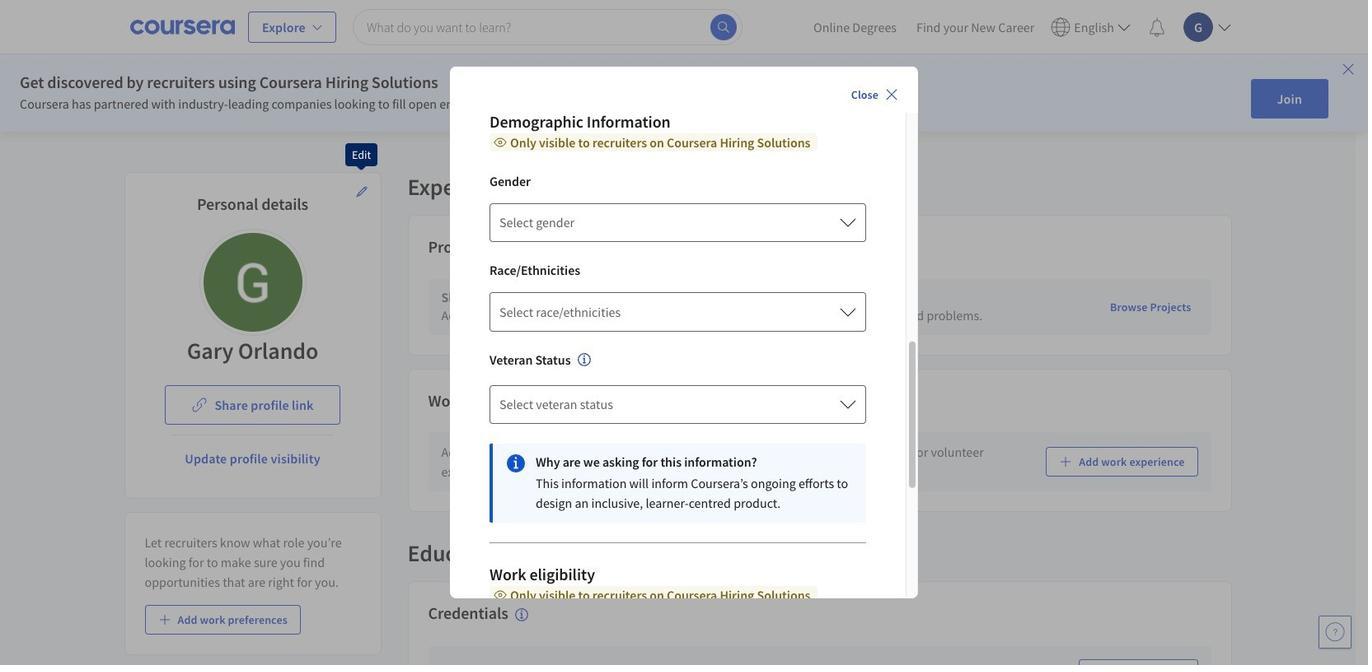 Task type: describe. For each thing, give the bounding box(es) containing it.
edit personal details. image
[[355, 185, 368, 199]]

information about credentials section image
[[515, 609, 528, 622]]

information about the projects section image
[[492, 242, 505, 255]]

information about veteran status options image
[[577, 354, 591, 367]]



Task type: locate. For each thing, give the bounding box(es) containing it.
None search field
[[353, 9, 743, 45]]

information: why are we asking for this information? element
[[536, 454, 853, 471]]

profile photo image
[[203, 233, 302, 332]]

help center image
[[1325, 623, 1345, 643]]

coursera image
[[130, 14, 235, 40]]

dialog
[[450, 67, 918, 617]]



Task type: vqa. For each thing, say whether or not it's contained in the screenshot.
status
no



